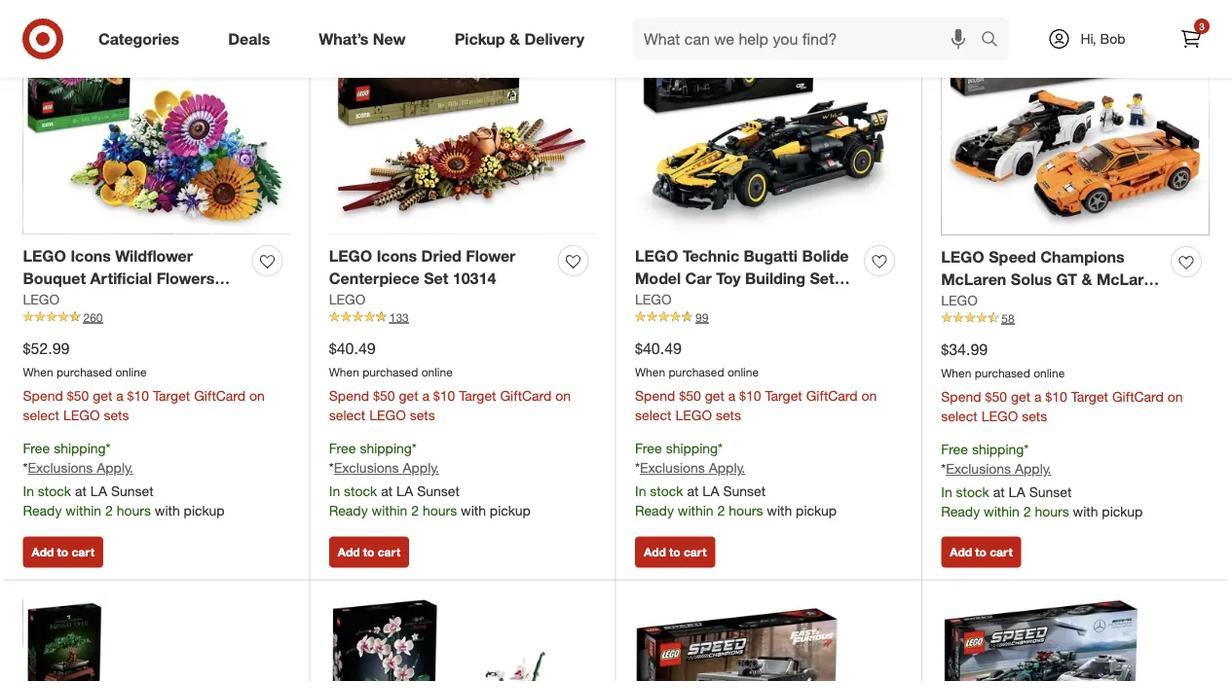 Task type: locate. For each thing, give the bounding box(es) containing it.
hi, bob
[[1081, 30, 1126, 47]]

$10 down 58 link
[[1046, 388, 1067, 405]]

purchased
[[56, 365, 112, 379], [363, 365, 418, 379], [669, 365, 724, 379], [975, 366, 1030, 380]]

$50 down $52.99
[[67, 387, 89, 404]]

pickup & delivery link
[[438, 18, 609, 60]]

a
[[116, 387, 123, 404], [422, 387, 430, 404], [728, 387, 736, 404], [1034, 388, 1042, 405]]

$40.49 when purchased online spend $50 get a $10 target giftcard on select lego sets down the 133 link
[[329, 339, 571, 424]]

4 add from the left
[[950, 546, 972, 560]]

add to cart button for lego icons dried flower centerpiece set 10314
[[329, 537, 409, 568]]

1 cart from the left
[[72, 546, 94, 560]]

what's
[[319, 29, 369, 48]]

1 horizontal spatial set
[[810, 269, 834, 288]]

$40.49 down centerpiece
[[329, 339, 376, 358]]

1 horizontal spatial &
[[1082, 270, 1092, 289]]

shipping
[[54, 440, 106, 457], [360, 440, 412, 457], [666, 440, 718, 457], [972, 441, 1024, 458]]

lego link for lego speed champions mclaren solus gt & mclaren f1 lm 76918
[[941, 291, 978, 310]]

lego icons bonsai tree home décor set 10281 image
[[23, 600, 290, 682], [23, 600, 290, 682]]

on for lego icons dried flower centerpiece set 10314
[[556, 387, 571, 404]]

sunset
[[111, 483, 154, 500], [417, 483, 460, 500], [723, 483, 766, 500], [1029, 484, 1072, 501]]

$10 down the 133 link
[[433, 387, 455, 404]]

1 to from the left
[[57, 546, 68, 560]]

2
[[105, 503, 113, 520], [411, 503, 419, 520], [717, 503, 725, 520], [1023, 504, 1031, 521]]

$10
[[127, 387, 149, 404], [433, 387, 455, 404], [739, 387, 761, 404], [1046, 388, 1067, 405]]

4 cart from the left
[[990, 546, 1013, 560]]

get inside $34.99 when purchased online spend $50 get a $10 target giftcard on select lego sets
[[1011, 388, 1031, 405]]

2 mclaren from the left
[[1097, 270, 1162, 289]]

10314
[[453, 269, 496, 288]]

when inside '$52.99 when purchased online spend $50 get a $10 target giftcard on select lego sets'
[[23, 365, 53, 379]]

spend
[[23, 387, 63, 404], [329, 387, 369, 404], [635, 387, 675, 404], [941, 388, 982, 405]]

$10 down 99 link
[[739, 387, 761, 404]]

2 for toy
[[717, 503, 725, 520]]

apply. for &
[[1015, 461, 1052, 478]]

1 $40.49 from the left
[[329, 339, 376, 358]]

exclusions apply. link for lego speed champions mclaren solus gt & mclaren f1 lm 76918
[[946, 461, 1052, 478]]

add to cart
[[32, 546, 94, 560], [338, 546, 400, 560], [644, 546, 707, 560], [950, 546, 1013, 560]]

1 add to cart from the left
[[32, 546, 94, 560]]

1 icons from the left
[[71, 247, 111, 266]]

$40.49 when purchased online spend $50 get a $10 target giftcard on select lego sets
[[329, 339, 571, 424], [635, 339, 877, 424]]

lego icons dried flower centerpiece set 10314 link
[[329, 245, 550, 290]]

lego speed champions mclaren solus gt & mclaren f1 lm 76918 link
[[941, 246, 1164, 311]]

2 icons from the left
[[377, 247, 417, 266]]

on for lego technic bugatti bolide model car toy building set 42151
[[862, 387, 877, 404]]

la for lego icons dried flower centerpiece set 10314
[[396, 483, 413, 500]]

lego speed champions mercedes-amg 2 toy car models set 76909 image
[[941, 600, 1209, 682], [941, 600, 1209, 682]]

$52.99 when purchased online spend $50 get a $10 target giftcard on select lego sets
[[23, 339, 265, 424]]

$50 inside $34.99 when purchased online spend $50 get a $10 target giftcard on select lego sets
[[985, 388, 1007, 405]]

2 $40.49 from the left
[[635, 339, 682, 358]]

lego icons orchid plant & flowers set 10311 image
[[329, 600, 596, 682], [329, 600, 596, 682]]

pickup for lego technic bugatti bolide model car toy building set 42151
[[796, 503, 837, 520]]

2 set from the left
[[810, 269, 834, 288]]

sets inside $34.99 when purchased online spend $50 get a $10 target giftcard on select lego sets
[[1022, 407, 1047, 424]]

sunset for &
[[1029, 484, 1072, 501]]

shipping for lego technic bugatti bolide model car toy building set 42151
[[666, 440, 718, 457]]

online for car
[[728, 365, 759, 379]]

when for lego icons wildflower bouquet artificial flowers 10313
[[23, 365, 53, 379]]

in for lego speed champions mclaren solus gt & mclaren f1 lm 76918
[[941, 484, 952, 501]]

lego link for lego icons wildflower bouquet artificial flowers 10313
[[23, 290, 60, 309]]

$50 for lego speed champions mclaren solus gt & mclaren f1 lm 76918
[[985, 388, 1007, 405]]

deals
[[228, 29, 270, 48]]

1 add from the left
[[32, 546, 54, 560]]

free for lego speed champions mclaren solus gt & mclaren f1 lm 76918
[[941, 441, 968, 458]]

$50
[[67, 387, 89, 404], [373, 387, 395, 404], [679, 387, 701, 404], [985, 388, 1007, 405]]

set inside lego technic bugatti bolide model car toy building set 42151
[[810, 269, 834, 288]]

lego speed champions fast & furious 1970 dodge charger set 76912 image
[[635, 600, 902, 682], [635, 600, 902, 682]]

a for &
[[1034, 388, 1042, 405]]

sunset for 10313
[[111, 483, 154, 500]]

purchased down $52.99
[[56, 365, 112, 379]]

sets for toy
[[716, 406, 741, 424]]

3 add to cart from the left
[[644, 546, 707, 560]]

online for set
[[421, 365, 453, 379]]

$40.49 down the 42151 at the right top of the page
[[635, 339, 682, 358]]

lego icons wildflower bouquet artificial flowers 10313
[[23, 247, 215, 310]]

select for lego technic bugatti bolide model car toy building set 42151
[[635, 406, 672, 424]]

get inside '$52.99 when purchased online spend $50 get a $10 target giftcard on select lego sets'
[[93, 387, 112, 404]]

icons
[[71, 247, 111, 266], [377, 247, 417, 266]]

lego link down centerpiece
[[329, 290, 366, 309]]

online inside '$52.99 when purchased online spend $50 get a $10 target giftcard on select lego sets'
[[115, 365, 147, 379]]

1 horizontal spatial mclaren
[[1097, 270, 1162, 289]]

cart for lego technic bugatti bolide model car toy building set 42151
[[684, 546, 707, 560]]

sets for 10314
[[410, 406, 435, 424]]

a down 58 link
[[1034, 388, 1042, 405]]

on inside '$52.99 when purchased online spend $50 get a $10 target giftcard on select lego sets'
[[249, 387, 265, 404]]

select inside '$52.99 when purchased online spend $50 get a $10 target giftcard on select lego sets'
[[23, 406, 59, 424]]

1 horizontal spatial $40.49 when purchased online spend $50 get a $10 target giftcard on select lego sets
[[635, 339, 877, 424]]

target down 58 link
[[1071, 388, 1109, 405]]

lego inside 'lego speed champions mclaren solus gt & mclaren f1 lm 76918'
[[941, 248, 985, 267]]

spend inside '$52.99 when purchased online spend $50 get a $10 target giftcard on select lego sets'
[[23, 387, 63, 404]]

giftcard for lego technic bugatti bolide model car toy building set 42151
[[806, 387, 858, 404]]

icons up artificial
[[71, 247, 111, 266]]

4 add to cart from the left
[[950, 546, 1013, 560]]

exclusions for lego technic bugatti bolide model car toy building set 42151
[[640, 460, 705, 477]]

133 link
[[329, 309, 596, 326]]

target for lego icons dried flower centerpiece set 10314
[[459, 387, 496, 404]]

target down 99 link
[[765, 387, 802, 404]]

f1
[[941, 292, 959, 311]]

1 $40.49 when purchased online spend $50 get a $10 target giftcard on select lego sets from the left
[[329, 339, 571, 424]]

bouquet
[[23, 269, 86, 288]]

free shipping * * exclusions apply. in stock at  la sunset ready within 2 hours with pickup
[[23, 440, 225, 520], [329, 440, 531, 520], [635, 440, 837, 520], [941, 441, 1143, 521]]

at
[[75, 483, 87, 500], [381, 483, 393, 500], [687, 483, 699, 500], [993, 484, 1005, 501]]

4 to from the left
[[975, 546, 987, 560]]

at for lego speed champions mclaren solus gt & mclaren f1 lm 76918
[[993, 484, 1005, 501]]

pickup
[[184, 503, 225, 520], [490, 503, 531, 520], [796, 503, 837, 520], [1102, 504, 1143, 521]]

within for lego icons dried flower centerpiece set 10314
[[372, 503, 407, 520]]

set down dried
[[424, 269, 448, 288]]

lm
[[963, 292, 987, 311]]

apply.
[[97, 460, 133, 477], [403, 460, 439, 477], [709, 460, 745, 477], [1015, 461, 1052, 478]]

target for lego technic bugatti bolide model car toy building set 42151
[[765, 387, 802, 404]]

a down the 133 link
[[422, 387, 430, 404]]

0 horizontal spatial icons
[[71, 247, 111, 266]]

1 horizontal spatial icons
[[377, 247, 417, 266]]

what's new link
[[302, 18, 430, 60]]

online inside $34.99 when purchased online spend $50 get a $10 target giftcard on select lego sets
[[1034, 366, 1065, 380]]

mclaren down champions
[[1097, 270, 1162, 289]]

exclusions
[[28, 460, 93, 477], [334, 460, 399, 477], [640, 460, 705, 477], [946, 461, 1011, 478]]

a down 99 link
[[728, 387, 736, 404]]

bolide
[[802, 247, 849, 266]]

pickup for lego icons dried flower centerpiece set 10314
[[490, 503, 531, 520]]

lego inside the lego icons wildflower bouquet artificial flowers 10313
[[23, 247, 66, 266]]

target down the 133 link
[[459, 387, 496, 404]]

select
[[23, 406, 59, 424], [329, 406, 366, 424], [635, 406, 672, 424], [941, 407, 978, 424]]

a inside '$52.99 when purchased online spend $50 get a $10 target giftcard on select lego sets'
[[116, 387, 123, 404]]

3 add to cart button from the left
[[635, 537, 715, 568]]

online down 99 link
[[728, 365, 759, 379]]

3 cart from the left
[[684, 546, 707, 560]]

stock for lego icons wildflower bouquet artificial flowers 10313
[[38, 483, 71, 500]]

mclaren up lm
[[941, 270, 1007, 289]]

2 add from the left
[[338, 546, 360, 560]]

$50 down 133 at the top left of the page
[[373, 387, 395, 404]]

purchased down 99
[[669, 365, 724, 379]]

deals link
[[212, 18, 294, 60]]

select for lego icons dried flower centerpiece set 10314
[[329, 406, 366, 424]]

apply. for toy
[[709, 460, 745, 477]]

get down 260
[[93, 387, 112, 404]]

free shipping * * exclusions apply. in stock at  la sunset ready within 2 hours with pickup for &
[[941, 441, 1143, 521]]

add to cart button for lego icons wildflower bouquet artificial flowers 10313
[[23, 537, 103, 568]]

target down "260" link
[[153, 387, 190, 404]]

free shipping * * exclusions apply. in stock at  la sunset ready within 2 hours with pickup for 10313
[[23, 440, 225, 520]]

exclusions apply. link
[[28, 460, 133, 477], [334, 460, 439, 477], [640, 460, 745, 477], [946, 461, 1052, 478]]

lego link down model
[[635, 290, 672, 309]]

lego icons dried flower centerpiece set 10314 image
[[329, 0, 596, 234], [329, 0, 596, 234]]

0 horizontal spatial mclaren
[[941, 270, 1007, 289]]

add
[[32, 546, 54, 560], [338, 546, 360, 560], [644, 546, 666, 560], [950, 546, 972, 560]]

lego icons wildflower bouquet artificial flowers 10313 image
[[23, 0, 290, 234], [23, 0, 290, 234]]

99
[[695, 310, 708, 325]]

set inside lego icons dried flower centerpiece set 10314
[[424, 269, 448, 288]]

mclaren
[[941, 270, 1007, 289], [1097, 270, 1162, 289]]

exclusions apply. link for lego icons wildflower bouquet artificial flowers 10313
[[28, 460, 133, 477]]

& right pickup
[[509, 29, 520, 48]]

0 horizontal spatial set
[[424, 269, 448, 288]]

get for centerpiece
[[399, 387, 418, 404]]

online down "260" link
[[115, 365, 147, 379]]

a inside $34.99 when purchased online spend $50 get a $10 target giftcard on select lego sets
[[1034, 388, 1042, 405]]

2 cart from the left
[[378, 546, 400, 560]]

$52.99
[[23, 339, 70, 358]]

online down 58 link
[[1034, 366, 1065, 380]]

1 set from the left
[[424, 269, 448, 288]]

sunset for 10314
[[417, 483, 460, 500]]

giftcard
[[194, 387, 246, 404], [500, 387, 552, 404], [806, 387, 858, 404], [1112, 388, 1164, 405]]

dried
[[421, 247, 462, 266]]

260 link
[[23, 309, 290, 326]]

get
[[93, 387, 112, 404], [399, 387, 418, 404], [705, 387, 725, 404], [1011, 388, 1031, 405]]

in
[[23, 483, 34, 500], [329, 483, 340, 500], [635, 483, 646, 500], [941, 484, 952, 501]]

stock for lego speed champions mclaren solus gt & mclaren f1 lm 76918
[[956, 484, 989, 501]]

shipping for lego icons wildflower bouquet artificial flowers 10313
[[54, 440, 106, 457]]

$50 down $34.99
[[985, 388, 1007, 405]]

$10 down "260" link
[[127, 387, 149, 404]]

when
[[23, 365, 53, 379], [329, 365, 359, 379], [635, 365, 665, 379], [941, 366, 972, 380]]

lego link
[[23, 290, 60, 309], [329, 290, 366, 309], [635, 290, 672, 309], [941, 291, 978, 310]]

$50 for lego icons wildflower bouquet artificial flowers 10313
[[67, 387, 89, 404]]

add to cart for lego speed champions mclaren solus gt & mclaren f1 lm 76918
[[950, 546, 1013, 560]]

within
[[66, 503, 101, 520], [372, 503, 407, 520], [678, 503, 714, 520], [984, 504, 1020, 521]]

get down 99
[[705, 387, 725, 404]]

on
[[249, 387, 265, 404], [556, 387, 571, 404], [862, 387, 877, 404], [1168, 388, 1183, 405]]

2 $40.49 when purchased online spend $50 get a $10 target giftcard on select lego sets from the left
[[635, 339, 877, 424]]

a down "260" link
[[116, 387, 123, 404]]

set
[[424, 269, 448, 288], [810, 269, 834, 288]]

2 add to cart from the left
[[338, 546, 400, 560]]

$40.49
[[329, 339, 376, 358], [635, 339, 682, 358]]

to
[[57, 546, 68, 560], [363, 546, 374, 560], [669, 546, 681, 560], [975, 546, 987, 560]]

&
[[509, 29, 520, 48], [1082, 270, 1092, 289]]

$10 inside $34.99 when purchased online spend $50 get a $10 target giftcard on select lego sets
[[1046, 388, 1067, 405]]

icons up centerpiece
[[377, 247, 417, 266]]

pickup for lego icons wildflower bouquet artificial flowers 10313
[[184, 503, 225, 520]]

lego link up $34.99
[[941, 291, 978, 310]]

icons inside the lego icons wildflower bouquet artificial flowers 10313
[[71, 247, 111, 266]]

10313
[[23, 291, 66, 310]]

sunset for toy
[[723, 483, 766, 500]]

target inside '$52.99 when purchased online spend $50 get a $10 target giftcard on select lego sets'
[[153, 387, 190, 404]]

$50 inside '$52.99 when purchased online spend $50 get a $10 target giftcard on select lego sets'
[[67, 387, 89, 404]]

bob
[[1100, 30, 1126, 47]]

add for lego icons wildflower bouquet artificial flowers 10313
[[32, 546, 54, 560]]

1 mclaren from the left
[[941, 270, 1007, 289]]

purchased down $34.99
[[975, 366, 1030, 380]]

add to cart button
[[23, 537, 103, 568], [329, 537, 409, 568], [635, 537, 715, 568], [941, 537, 1021, 568]]

purchased for artificial
[[56, 365, 112, 379]]

stock
[[38, 483, 71, 500], [344, 483, 377, 500], [650, 483, 683, 500], [956, 484, 989, 501]]

add to cart for lego icons dried flower centerpiece set 10314
[[338, 546, 400, 560]]

ready
[[23, 503, 62, 520], [329, 503, 368, 520], [635, 503, 674, 520], [941, 504, 980, 521]]

when for lego speed champions mclaren solus gt & mclaren f1 lm 76918
[[941, 366, 972, 380]]

apply. for 10314
[[403, 460, 439, 477]]

0 horizontal spatial $40.49 when purchased online spend $50 get a $10 target giftcard on select lego sets
[[329, 339, 571, 424]]

4 add to cart button from the left
[[941, 537, 1021, 568]]

$50 down 99
[[679, 387, 701, 404]]

$10 for 10313
[[127, 387, 149, 404]]

on inside $34.99 when purchased online spend $50 get a $10 target giftcard on select lego sets
[[1168, 388, 1183, 405]]

purchased inside '$52.99 when purchased online spend $50 get a $10 target giftcard on select lego sets'
[[56, 365, 112, 379]]

spend inside $34.99 when purchased online spend $50 get a $10 target giftcard on select lego sets
[[941, 388, 982, 405]]

$10 for 10314
[[433, 387, 455, 404]]

cart for lego speed champions mclaren solus gt & mclaren f1 lm 76918
[[990, 546, 1013, 560]]

get for model
[[705, 387, 725, 404]]

& inside 'lego speed champions mclaren solus gt & mclaren f1 lm 76918'
[[1082, 270, 1092, 289]]

exclusions for lego speed champions mclaren solus gt & mclaren f1 lm 76918
[[946, 461, 1011, 478]]

$50 for lego icons dried flower centerpiece set 10314
[[373, 387, 395, 404]]

set down the bolide at the right top of page
[[810, 269, 834, 288]]

lego icons wildflower bouquet artificial flowers 10313 link
[[23, 245, 244, 310]]

when inside $34.99 when purchased online spend $50 get a $10 target giftcard on select lego sets
[[941, 366, 972, 380]]

1 horizontal spatial $40.49
[[635, 339, 682, 358]]

a for toy
[[728, 387, 736, 404]]

free
[[23, 440, 50, 457], [329, 440, 356, 457], [635, 440, 662, 457], [941, 441, 968, 458]]

online
[[115, 365, 147, 379], [421, 365, 453, 379], [728, 365, 759, 379], [1034, 366, 1065, 380]]

free shipping * * exclusions apply. in stock at  la sunset ready within 2 hours with pickup for 10314
[[329, 440, 531, 520]]

lego speed champions mclaren solus gt & mclaren f1 lm 76918 image
[[941, 0, 1209, 235], [941, 0, 1209, 235]]

delivery
[[524, 29, 584, 48]]

select inside $34.99 when purchased online spend $50 get a $10 target giftcard on select lego sets
[[941, 407, 978, 424]]

categories
[[98, 29, 179, 48]]

3 add from the left
[[644, 546, 666, 560]]

icons inside lego icons dried flower centerpiece set 10314
[[377, 247, 417, 266]]

$10 inside '$52.99 when purchased online spend $50 get a $10 target giftcard on select lego sets'
[[127, 387, 149, 404]]

target inside $34.99 when purchased online spend $50 get a $10 target giftcard on select lego sets
[[1071, 388, 1109, 405]]

add to cart for lego icons wildflower bouquet artificial flowers 10313
[[32, 546, 94, 560]]

exclusions apply. link for lego icons dried flower centerpiece set 10314
[[334, 460, 439, 477]]

get down "58"
[[1011, 388, 1031, 405]]

$40.49 when purchased online spend $50 get a $10 target giftcard on select lego sets down 99 link
[[635, 339, 877, 424]]

flower
[[466, 247, 516, 266]]

purchased for solus
[[975, 366, 1030, 380]]

hi,
[[1081, 30, 1097, 47]]

2 to from the left
[[363, 546, 374, 560]]

cart
[[72, 546, 94, 560], [378, 546, 400, 560], [684, 546, 707, 560], [990, 546, 1013, 560]]

giftcard inside $34.99 when purchased online spend $50 get a $10 target giftcard on select lego sets
[[1112, 388, 1164, 405]]

lego link down bouquet
[[23, 290, 60, 309]]

exclusions apply. link for lego technic bugatti bolide model car toy building set 42151
[[640, 460, 745, 477]]

2 add to cart button from the left
[[329, 537, 409, 568]]

la
[[90, 483, 107, 500], [396, 483, 413, 500], [703, 483, 719, 500], [1009, 484, 1025, 501]]

sets inside '$52.99 when purchased online spend $50 get a $10 target giftcard on select lego sets'
[[104, 406, 129, 424]]

0 vertical spatial &
[[509, 29, 520, 48]]

search
[[972, 31, 1019, 50]]

get down 133 at the top left of the page
[[399, 387, 418, 404]]

1 vertical spatial &
[[1082, 270, 1092, 289]]

stock for lego technic bugatti bolide model car toy building set 42151
[[650, 483, 683, 500]]

0 horizontal spatial $40.49
[[329, 339, 376, 358]]

with
[[155, 503, 180, 520], [461, 503, 486, 520], [767, 503, 792, 520], [1073, 504, 1098, 521]]

lego technic bugatti bolide model car toy building set 42151 image
[[635, 0, 902, 234], [635, 0, 902, 234]]

& right gt
[[1082, 270, 1092, 289]]

0 horizontal spatial &
[[509, 29, 520, 48]]

3 to from the left
[[669, 546, 681, 560]]

add for lego icons dried flower centerpiece set 10314
[[338, 546, 360, 560]]

purchased inside $34.99 when purchased online spend $50 get a $10 target giftcard on select lego sets
[[975, 366, 1030, 380]]

solus
[[1011, 270, 1052, 289]]

lego
[[23, 247, 66, 266], [329, 247, 372, 266], [635, 247, 678, 266], [941, 248, 985, 267], [23, 291, 60, 308], [329, 291, 366, 308], [635, 291, 672, 308], [941, 292, 978, 309], [63, 406, 100, 424], [369, 406, 406, 424], [675, 406, 712, 424], [982, 407, 1018, 424]]

when for lego icons dried flower centerpiece set 10314
[[329, 365, 359, 379]]

target for lego speed champions mclaren solus gt & mclaren f1 lm 76918
[[1071, 388, 1109, 405]]

online down the 133 link
[[421, 365, 453, 379]]

in for lego icons dried flower centerpiece set 10314
[[329, 483, 340, 500]]

1 add to cart button from the left
[[23, 537, 103, 568]]

sets
[[104, 406, 129, 424], [410, 406, 435, 424], [716, 406, 741, 424], [1022, 407, 1047, 424]]

giftcard inside '$52.99 when purchased online spend $50 get a $10 target giftcard on select lego sets'
[[194, 387, 246, 404]]

spend for lego speed champions mclaren solus gt & mclaren f1 lm 76918
[[941, 388, 982, 405]]

*
[[106, 440, 111, 457], [412, 440, 417, 457], [718, 440, 723, 457], [1024, 441, 1029, 458], [23, 460, 28, 477], [329, 460, 334, 477], [635, 460, 640, 477], [941, 461, 946, 478]]

pickup for lego speed champions mclaren solus gt & mclaren f1 lm 76918
[[1102, 504, 1143, 521]]

purchased down 133 at the top left of the page
[[363, 365, 418, 379]]



Task type: vqa. For each thing, say whether or not it's contained in the screenshot.
the leftmost the Felt
no



Task type: describe. For each thing, give the bounding box(es) containing it.
on for lego speed champions mclaren solus gt & mclaren f1 lm 76918
[[1168, 388, 1183, 405]]

la for lego icons wildflower bouquet artificial flowers 10313
[[90, 483, 107, 500]]

cart for lego icons wildflower bouquet artificial flowers 10313
[[72, 546, 94, 560]]

model
[[635, 269, 681, 288]]

$10 for toy
[[739, 387, 761, 404]]

$34.99
[[941, 340, 988, 359]]

2 for &
[[1023, 504, 1031, 521]]

la for lego speed champions mclaren solus gt & mclaren f1 lm 76918
[[1009, 484, 1025, 501]]

add to cart button for lego speed champions mclaren solus gt & mclaren f1 lm 76918
[[941, 537, 1021, 568]]

flowers
[[156, 269, 215, 288]]

hours for 10314
[[423, 503, 457, 520]]

sets for &
[[1022, 407, 1047, 424]]

building
[[745, 269, 806, 288]]

$10 for &
[[1046, 388, 1067, 405]]

2 for 10313
[[105, 503, 113, 520]]

$40.49 for lego technic bugatti bolide model car toy building set 42151
[[635, 339, 682, 358]]

apply. for 10313
[[97, 460, 133, 477]]

la for lego technic bugatti bolide model car toy building set 42151
[[703, 483, 719, 500]]

ready for lego speed champions mclaren solus gt & mclaren f1 lm 76918
[[941, 504, 980, 521]]

lego link for lego icons dried flower centerpiece set 10314
[[329, 290, 366, 309]]

categories link
[[82, 18, 204, 60]]

with for lego speed champions mclaren solus gt & mclaren f1 lm 76918
[[1073, 504, 1098, 521]]

icons for centerpiece
[[377, 247, 417, 266]]

to for lego icons wildflower bouquet artificial flowers 10313
[[57, 546, 68, 560]]

58 link
[[941, 310, 1209, 327]]

within for lego technic bugatti bolide model car toy building set 42151
[[678, 503, 714, 520]]

at for lego technic bugatti bolide model car toy building set 42151
[[687, 483, 699, 500]]

purchased for model
[[669, 365, 724, 379]]

hours for toy
[[729, 503, 763, 520]]

99 link
[[635, 309, 902, 326]]

select for lego icons wildflower bouquet artificial flowers 10313
[[23, 406, 59, 424]]

shipping for lego icons dried flower centerpiece set 10314
[[360, 440, 412, 457]]

76918
[[991, 292, 1034, 311]]

hours for 10313
[[117, 503, 151, 520]]

bugatti
[[744, 247, 798, 266]]

at for lego icons dried flower centerpiece set 10314
[[381, 483, 393, 500]]

within for lego icons wildflower bouquet artificial flowers 10313
[[66, 503, 101, 520]]

with for lego technic bugatti bolide model car toy building set 42151
[[767, 503, 792, 520]]

artificial
[[90, 269, 152, 288]]

lego technic bugatti bolide model car toy building set 42151
[[635, 247, 849, 310]]

$50 for lego technic bugatti bolide model car toy building set 42151
[[679, 387, 701, 404]]

pickup
[[455, 29, 505, 48]]

shipping for lego speed champions mclaren solus gt & mclaren f1 lm 76918
[[972, 441, 1024, 458]]

spend for lego technic bugatti bolide model car toy building set 42151
[[635, 387, 675, 404]]

2 for 10314
[[411, 503, 419, 520]]

stock for lego icons dried flower centerpiece set 10314
[[344, 483, 377, 500]]

$40.49 when purchased online spend $50 get a $10 target giftcard on select lego sets for toy
[[635, 339, 877, 424]]

$34.99 when purchased online spend $50 get a $10 target giftcard on select lego sets
[[941, 340, 1183, 424]]

purchased for centerpiece
[[363, 365, 418, 379]]

free shipping * * exclusions apply. in stock at  la sunset ready within 2 hours with pickup for toy
[[635, 440, 837, 520]]

champions
[[1041, 248, 1125, 267]]

lego icons dried flower centerpiece set 10314
[[329, 247, 516, 288]]

ready for lego icons wildflower bouquet artificial flowers 10313
[[23, 503, 62, 520]]

on for lego icons wildflower bouquet artificial flowers 10313
[[249, 387, 265, 404]]

new
[[373, 29, 406, 48]]

58
[[1002, 311, 1015, 326]]

select for lego speed champions mclaren solus gt & mclaren f1 lm 76918
[[941, 407, 978, 424]]

lego link for lego technic bugatti bolide model car toy building set 42151
[[635, 290, 672, 309]]

lego technic bugatti bolide model car toy building set 42151 link
[[635, 245, 856, 310]]

sets for 10313
[[104, 406, 129, 424]]

to for lego icons dried flower centerpiece set 10314
[[363, 546, 374, 560]]

wildflower
[[115, 247, 193, 266]]

centerpiece
[[329, 269, 420, 288]]

get for solus
[[1011, 388, 1031, 405]]

technic
[[683, 247, 739, 266]]

42151
[[635, 291, 678, 310]]

a for 10313
[[116, 387, 123, 404]]

add for lego speed champions mclaren solus gt & mclaren f1 lm 76918
[[950, 546, 972, 560]]

with for lego icons dried flower centerpiece set 10314
[[461, 503, 486, 520]]

hours for &
[[1035, 504, 1069, 521]]

search button
[[972, 18, 1019, 64]]

what's new
[[319, 29, 406, 48]]

in for lego technic bugatti bolide model car toy building set 42151
[[635, 483, 646, 500]]

when for lego technic bugatti bolide model car toy building set 42151
[[635, 365, 665, 379]]

within for lego speed champions mclaren solus gt & mclaren f1 lm 76918
[[984, 504, 1020, 521]]

$40.49 for lego icons dried flower centerpiece set 10314
[[329, 339, 376, 358]]

exclusions for lego icons dried flower centerpiece set 10314
[[334, 460, 399, 477]]

car
[[685, 269, 712, 288]]

toy
[[716, 269, 741, 288]]

add to cart for lego technic bugatti bolide model car toy building set 42151
[[644, 546, 707, 560]]

What can we help you find? suggestions appear below search field
[[632, 18, 986, 60]]

free for lego technic bugatti bolide model car toy building set 42151
[[635, 440, 662, 457]]

icons for artificial
[[71, 247, 111, 266]]

speed
[[989, 248, 1036, 267]]

ready for lego technic bugatti bolide model car toy building set 42151
[[635, 503, 674, 520]]

online for flowers
[[115, 365, 147, 379]]

3 link
[[1170, 18, 1213, 60]]

lego inside '$52.99 when purchased online spend $50 get a $10 target giftcard on select lego sets'
[[63, 406, 100, 424]]

ready for lego icons dried flower centerpiece set 10314
[[329, 503, 368, 520]]

spend for lego icons wildflower bouquet artificial flowers 10313
[[23, 387, 63, 404]]

giftcard for lego icons wildflower bouquet artificial flowers 10313
[[194, 387, 246, 404]]

giftcard for lego speed champions mclaren solus gt & mclaren f1 lm 76918
[[1112, 388, 1164, 405]]

133
[[389, 310, 409, 325]]

gt
[[1056, 270, 1077, 289]]

lego speed champions mclaren solus gt & mclaren f1 lm 76918
[[941, 248, 1162, 311]]

260
[[83, 310, 103, 325]]

lego inside $34.99 when purchased online spend $50 get a $10 target giftcard on select lego sets
[[982, 407, 1018, 424]]

lego inside lego icons dried flower centerpiece set 10314
[[329, 247, 372, 266]]

target for lego icons wildflower bouquet artificial flowers 10313
[[153, 387, 190, 404]]

pickup & delivery
[[455, 29, 584, 48]]

lego inside lego technic bugatti bolide model car toy building set 42151
[[635, 247, 678, 266]]

3
[[1199, 20, 1205, 32]]



